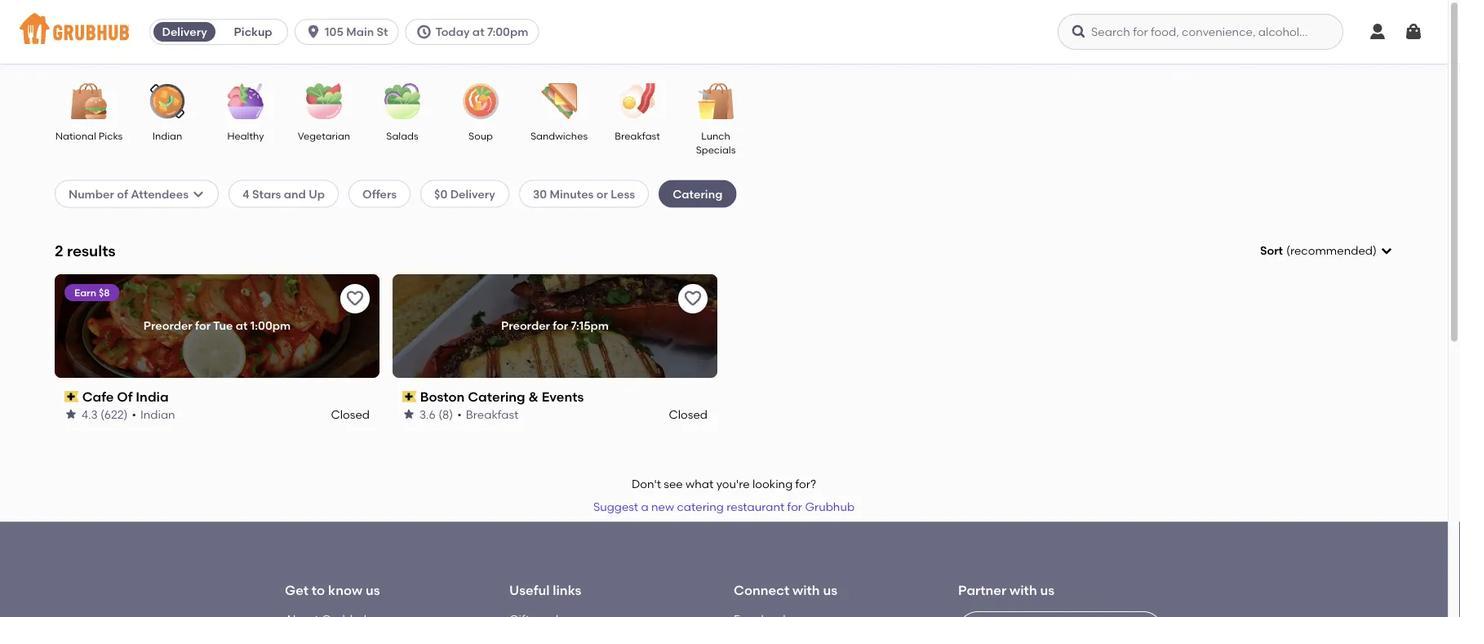 Task type: describe. For each thing, give the bounding box(es) containing it.
boston
[[420, 389, 465, 405]]

earn
[[74, 286, 96, 298]]

105
[[325, 25, 344, 39]]

salads image
[[374, 83, 431, 119]]

connect with us
[[734, 582, 838, 598]]

vegetarian
[[298, 130, 350, 142]]

you're
[[717, 477, 750, 491]]

pickup
[[234, 25, 272, 39]]

(
[[1287, 244, 1291, 258]]

tue
[[213, 319, 233, 333]]

grubhub
[[805, 500, 855, 514]]

national picks image
[[60, 83, 118, 119]]

offers
[[363, 187, 397, 201]]

us for connect with us
[[823, 582, 838, 598]]

2 results
[[55, 242, 115, 260]]

2
[[55, 242, 63, 260]]

results
[[67, 242, 115, 260]]

svg image inside today at 7:00pm button
[[416, 24, 432, 40]]

breakfast image
[[609, 83, 666, 119]]

salads
[[386, 130, 419, 142]]

useful links
[[510, 582, 582, 598]]

1 vertical spatial breakfast
[[466, 407, 519, 421]]

star icon image for boston
[[403, 408, 416, 421]]

lunch specials image
[[688, 83, 745, 119]]

for?
[[796, 477, 817, 491]]

india
[[136, 389, 169, 405]]

up
[[309, 187, 325, 201]]

closed for boston catering & events
[[669, 407, 708, 421]]

get
[[285, 582, 309, 598]]

at inside 2 results main content
[[236, 319, 248, 333]]

connect
[[734, 582, 790, 598]]

national picks
[[55, 130, 123, 142]]

partner with us
[[959, 582, 1055, 598]]

suggest
[[594, 500, 639, 514]]

30
[[533, 187, 547, 201]]

less
[[611, 187, 635, 201]]

4
[[242, 187, 250, 201]]

recommended
[[1291, 244, 1373, 258]]

what
[[686, 477, 714, 491]]

for inside button
[[788, 500, 803, 514]]

lunch specials
[[696, 130, 736, 156]]

or
[[597, 187, 608, 201]]

soup image
[[452, 83, 510, 119]]

3.6 (8)
[[420, 407, 453, 421]]

national
[[55, 130, 96, 142]]

$8
[[99, 286, 110, 298]]

for for &
[[553, 319, 569, 333]]

for for india
[[195, 319, 211, 333]]

soup
[[469, 130, 493, 142]]

• for catering
[[457, 407, 462, 421]]

closed for cafe of india
[[331, 407, 370, 421]]

st
[[377, 25, 388, 39]]

see
[[664, 477, 683, 491]]

minutes
[[550, 187, 594, 201]]

catering
[[677, 500, 724, 514]]

today at 7:00pm
[[436, 25, 529, 39]]

healthy image
[[217, 83, 274, 119]]

• for of
[[132, 407, 136, 421]]

(8)
[[439, 407, 453, 421]]

none field inside 2 results main content
[[1261, 243, 1394, 259]]

preorder for 7:15pm
[[501, 319, 609, 333]]

vegetarian image
[[296, 83, 353, 119]]

picks
[[99, 130, 123, 142]]

preorder for &
[[501, 319, 550, 333]]

suggest a new catering restaurant for grubhub
[[594, 500, 855, 514]]

with for partner
[[1010, 582, 1038, 598]]

30 minutes or less
[[533, 187, 635, 201]]

boston catering & events
[[420, 389, 584, 405]]

$0 delivery
[[434, 187, 496, 201]]

and
[[284, 187, 306, 201]]

1 vertical spatial catering
[[468, 389, 526, 405]]

indian image
[[139, 83, 196, 119]]

pickup button
[[219, 19, 288, 45]]

sandwiches image
[[531, 83, 588, 119]]

of
[[117, 389, 133, 405]]

• breakfast
[[457, 407, 519, 421]]

• indian
[[132, 407, 175, 421]]

sandwiches
[[531, 130, 588, 142]]

delivery inside button
[[162, 25, 207, 39]]

star icon image for cafe
[[65, 408, 78, 421]]

&
[[529, 389, 539, 405]]

delivery button
[[150, 19, 219, 45]]



Task type: vqa. For each thing, say whether or not it's contained in the screenshot.
Delivery in button
yes



Task type: locate. For each thing, give the bounding box(es) containing it.
svg image inside main navigation 'navigation'
[[1071, 24, 1088, 40]]

useful
[[510, 582, 550, 598]]

with right partner in the bottom right of the page
[[1010, 582, 1038, 598]]

delivery right $0
[[450, 187, 496, 201]]

sort
[[1261, 244, 1284, 258]]

save this restaurant button
[[340, 284, 370, 313], [679, 284, 708, 313]]

1 preorder from the left
[[144, 319, 193, 333]]

2 us from the left
[[823, 582, 838, 598]]

preorder for india
[[144, 319, 193, 333]]

with
[[793, 582, 820, 598], [1010, 582, 1038, 598]]

0 horizontal spatial catering
[[468, 389, 526, 405]]

for left tue
[[195, 319, 211, 333]]

new
[[652, 500, 675, 514]]

subscription pass image for cafe of india
[[65, 391, 79, 403]]

1 subscription pass image from the left
[[65, 391, 79, 403]]

2 star icon image from the left
[[403, 408, 416, 421]]

1 horizontal spatial save this restaurant button
[[679, 284, 708, 313]]

0 vertical spatial breakfast
[[615, 130, 660, 142]]

0 horizontal spatial at
[[236, 319, 248, 333]]

)
[[1373, 244, 1377, 258]]

at right today
[[473, 25, 485, 39]]

for
[[195, 319, 211, 333], [553, 319, 569, 333], [788, 500, 803, 514]]

restaurant
[[727, 500, 785, 514]]

0 horizontal spatial subscription pass image
[[65, 391, 79, 403]]

0 vertical spatial at
[[473, 25, 485, 39]]

0 vertical spatial svg image
[[1071, 24, 1088, 40]]

us for partner with us
[[1041, 582, 1055, 598]]

0 horizontal spatial us
[[366, 582, 380, 598]]

cafe of india
[[82, 389, 169, 405]]

cafe
[[82, 389, 114, 405]]

know
[[328, 582, 363, 598]]

closed
[[331, 407, 370, 421], [669, 407, 708, 421]]

don't
[[632, 477, 661, 491]]

1 star icon image from the left
[[65, 408, 78, 421]]

star icon image left 3.6
[[403, 408, 416, 421]]

breakfast down breakfast image on the top
[[615, 130, 660, 142]]

0 horizontal spatial svg image
[[192, 187, 205, 200]]

2 with from the left
[[1010, 582, 1038, 598]]

1 with from the left
[[793, 582, 820, 598]]

0 horizontal spatial for
[[195, 319, 211, 333]]

• right (8)
[[457, 407, 462, 421]]

4.3
[[82, 407, 98, 421]]

1 horizontal spatial closed
[[669, 407, 708, 421]]

2 subscription pass image from the left
[[403, 391, 417, 403]]

2 closed from the left
[[669, 407, 708, 421]]

lunch
[[702, 130, 731, 142]]

0 horizontal spatial breakfast
[[466, 407, 519, 421]]

1 closed from the left
[[331, 407, 370, 421]]

1:00pm
[[251, 319, 291, 333]]

4.3 (622)
[[82, 407, 128, 421]]

1 horizontal spatial with
[[1010, 582, 1038, 598]]

0 vertical spatial catering
[[673, 187, 723, 201]]

2 results main content
[[0, 64, 1449, 617]]

2 preorder from the left
[[501, 319, 550, 333]]

None field
[[1261, 243, 1394, 259]]

breakfast
[[615, 130, 660, 142], [466, 407, 519, 421]]

7:00pm
[[487, 25, 529, 39]]

1 vertical spatial at
[[236, 319, 248, 333]]

closed left 3.6
[[331, 407, 370, 421]]

preorder left 7:15pm
[[501, 319, 550, 333]]

0 vertical spatial indian
[[152, 130, 182, 142]]

breakfast down boston catering & events
[[466, 407, 519, 421]]

3.6
[[420, 407, 436, 421]]

0 horizontal spatial with
[[793, 582, 820, 598]]

boston catering & events link
[[403, 388, 708, 406]]

save this restaurant image
[[345, 289, 365, 308]]

1 horizontal spatial us
[[823, 582, 838, 598]]

0 horizontal spatial delivery
[[162, 25, 207, 39]]

1 save this restaurant button from the left
[[340, 284, 370, 313]]

delivery left pickup button on the top
[[162, 25, 207, 39]]

to
[[312, 582, 325, 598]]

earn $8
[[74, 286, 110, 298]]

0 horizontal spatial preorder
[[144, 319, 193, 333]]

0 horizontal spatial •
[[132, 407, 136, 421]]

$0
[[434, 187, 448, 201]]

at inside button
[[473, 25, 485, 39]]

suggest a new catering restaurant for grubhub button
[[586, 493, 862, 522]]

2 horizontal spatial us
[[1041, 582, 1055, 598]]

svg image inside 105 main st button
[[305, 24, 322, 40]]

1 horizontal spatial delivery
[[450, 187, 496, 201]]

1 horizontal spatial star icon image
[[403, 408, 416, 421]]

get to know us
[[285, 582, 380, 598]]

preorder left tue
[[144, 319, 193, 333]]

catering down "specials"
[[673, 187, 723, 201]]

main
[[346, 25, 374, 39]]

0 horizontal spatial star icon image
[[65, 408, 78, 421]]

with right the connect at the right bottom of page
[[793, 582, 820, 598]]

0 horizontal spatial closed
[[331, 407, 370, 421]]

links
[[553, 582, 582, 598]]

delivery
[[162, 25, 207, 39], [450, 187, 496, 201]]

save this restaurant image
[[683, 289, 703, 308]]

2 • from the left
[[457, 407, 462, 421]]

for down for?
[[788, 500, 803, 514]]

catering
[[673, 187, 723, 201], [468, 389, 526, 405]]

1 horizontal spatial catering
[[673, 187, 723, 201]]

indian down indian image
[[152, 130, 182, 142]]

1 horizontal spatial breakfast
[[615, 130, 660, 142]]

(622)
[[100, 407, 128, 421]]

subscription pass image left the cafe
[[65, 391, 79, 403]]

a
[[641, 500, 649, 514]]

catering up • breakfast
[[468, 389, 526, 405]]

4 stars and up
[[242, 187, 325, 201]]

indian down india
[[140, 407, 175, 421]]

2 save this restaurant button from the left
[[679, 284, 708, 313]]

subscription pass image for boston catering & events
[[403, 391, 417, 403]]

main navigation navigation
[[0, 0, 1449, 64]]

105 main st
[[325, 25, 388, 39]]

attendees
[[131, 187, 189, 201]]

cafe of india link
[[65, 388, 370, 406]]

events
[[542, 389, 584, 405]]

of
[[117, 187, 128, 201]]

number
[[69, 187, 114, 201]]

2 horizontal spatial for
[[788, 500, 803, 514]]

subscription pass image inside boston catering & events link
[[403, 391, 417, 403]]

stars
[[252, 187, 281, 201]]

•
[[132, 407, 136, 421], [457, 407, 462, 421]]

sort ( recommended )
[[1261, 244, 1377, 258]]

1 vertical spatial svg image
[[192, 187, 205, 200]]

1 vertical spatial indian
[[140, 407, 175, 421]]

for left 7:15pm
[[553, 319, 569, 333]]

105 main st button
[[295, 19, 405, 45]]

subscription pass image
[[65, 391, 79, 403], [403, 391, 417, 403]]

none field containing sort
[[1261, 243, 1394, 259]]

svg image
[[1071, 24, 1088, 40], [192, 187, 205, 200]]

preorder for tue at 1:00pm
[[144, 319, 291, 333]]

us right partner in the bottom right of the page
[[1041, 582, 1055, 598]]

us right the connect at the right bottom of page
[[823, 582, 838, 598]]

0 vertical spatial delivery
[[162, 25, 207, 39]]

delivery inside 2 results main content
[[450, 187, 496, 201]]

1 horizontal spatial at
[[473, 25, 485, 39]]

1 vertical spatial delivery
[[450, 187, 496, 201]]

indian
[[152, 130, 182, 142], [140, 407, 175, 421]]

3 us from the left
[[1041, 582, 1055, 598]]

1 horizontal spatial for
[[553, 319, 569, 333]]

• down cafe of india on the bottom of the page
[[132, 407, 136, 421]]

0 horizontal spatial save this restaurant button
[[340, 284, 370, 313]]

closed up what
[[669, 407, 708, 421]]

don't see what you're looking for?
[[632, 477, 817, 491]]

1 • from the left
[[132, 407, 136, 421]]

Search for food, convenience, alcohol... search field
[[1058, 14, 1344, 50]]

us right know
[[366, 582, 380, 598]]

1 horizontal spatial •
[[457, 407, 462, 421]]

star icon image left 4.3
[[65, 408, 78, 421]]

1 horizontal spatial preorder
[[501, 319, 550, 333]]

7:15pm
[[571, 319, 609, 333]]

specials
[[696, 144, 736, 156]]

1 horizontal spatial subscription pass image
[[403, 391, 417, 403]]

healthy
[[227, 130, 264, 142]]

today at 7:00pm button
[[405, 19, 546, 45]]

looking
[[753, 477, 793, 491]]

1 us from the left
[[366, 582, 380, 598]]

svg image
[[1368, 22, 1388, 42], [1404, 22, 1424, 42], [305, 24, 322, 40], [416, 24, 432, 40], [1381, 244, 1394, 257]]

subscription pass image inside "cafe of india" link
[[65, 391, 79, 403]]

us
[[366, 582, 380, 598], [823, 582, 838, 598], [1041, 582, 1055, 598]]

star icon image
[[65, 408, 78, 421], [403, 408, 416, 421]]

today
[[436, 25, 470, 39]]

1 horizontal spatial svg image
[[1071, 24, 1088, 40]]

number of attendees
[[69, 187, 189, 201]]

with for connect
[[793, 582, 820, 598]]

at right tue
[[236, 319, 248, 333]]

preorder
[[144, 319, 193, 333], [501, 319, 550, 333]]

subscription pass image left the boston on the left of page
[[403, 391, 417, 403]]

partner
[[959, 582, 1007, 598]]



